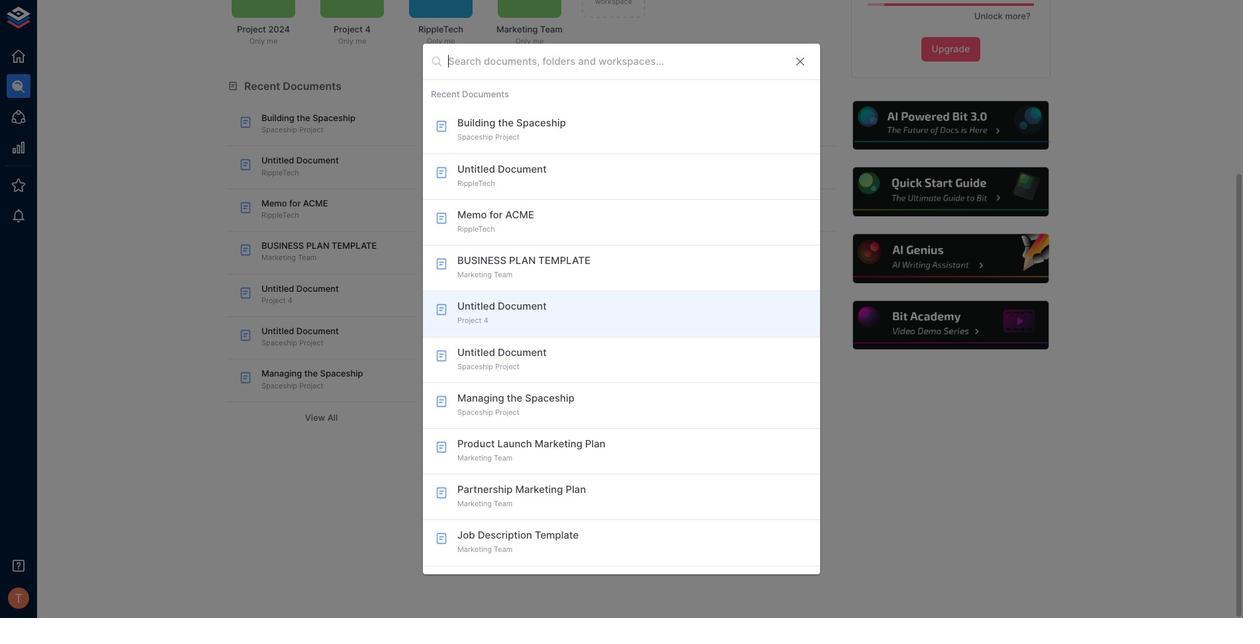 Task type: vqa. For each thing, say whether or not it's contained in the screenshot.
unlock more?
yes



Task type: describe. For each thing, give the bounding box(es) containing it.
am for subpage
[[485, 202, 496, 211]]

workspace inside 09:05 am tim burton created x workspace .
[[548, 147, 589, 157]]

0 horizontal spatial managing
[[261, 368, 302, 379]]

tim for .
[[466, 408, 480, 418]]

04,
[[463, 370, 477, 381]]

managing the spaceship spaceship project inside dialog
[[457, 392, 575, 417]]

6 burton from the top
[[482, 451, 508, 461]]

01:44 pm
[[466, 441, 498, 450]]

11:13
[[466, 202, 483, 211]]

dec 05, 2023
[[445, 251, 500, 262]]

business inside dialog
[[457, 254, 506, 267]]

memo inside dialog
[[457, 208, 487, 221]]

01:22 pm tim burton updated project 4 workspace .
[[466, 517, 579, 548]]

tim for team
[[466, 289, 480, 299]]

updated for workspace
[[511, 408, 542, 418]]

unlock
[[974, 11, 1003, 21]]

05,
[[463, 251, 476, 262]]

Search documents, folders and workspaces... text field
[[448, 51, 783, 72]]

team inside the partnership marketing plan marketing team
[[494, 499, 513, 509]]

4 inside 01:22 pm tim burton updated project 4 workspace .
[[573, 527, 579, 537]]

2023 for dec 14, 2023
[[477, 175, 499, 186]]

tim inside 11:13 am tim burton created subpage
[[466, 212, 480, 222]]

pm for .
[[488, 398, 499, 407]]

business inside the business plan template
[[542, 451, 581, 461]]

burton inside 11:13 am tim burton created subpage
[[482, 212, 508, 222]]

nov 28, 2023
[[445, 490, 500, 500]]

partnership for partnership marketing plan marketing team
[[457, 483, 513, 496]]

favorited
[[711, 79, 760, 92]]

feb
[[445, 110, 460, 120]]

0 vertical spatial plan
[[306, 240, 329, 251]]

t
[[15, 591, 22, 606]]

0 horizontal spatial documents
[[283, 79, 342, 92]]

recent documents inside dialog
[[431, 89, 509, 99]]

11:13 am tim burton created subpage
[[466, 202, 542, 233]]

dialog containing building the spaceship
[[423, 43, 820, 575]]

am for marketing
[[485, 278, 496, 288]]

0 vertical spatial view all button
[[647, 237, 835, 257]]

me for marketing team
[[533, 37, 544, 46]]

business plan template marketing team inside dialog
[[457, 254, 591, 279]]

02:27 pm tim burton updated workspace .
[[466, 398, 544, 429]]

me for project 4
[[356, 37, 366, 46]]

11:51 am tim burton updated marketing team workspace .
[[466, 278, 606, 310]]

burton for team
[[482, 289, 508, 299]]

template inside the business plan template
[[466, 462, 508, 472]]

product launch marketing plan link
[[647, 147, 835, 189]]

dec 14, 2023
[[445, 175, 499, 186]]

15,
[[462, 110, 474, 120]]

team inside 11:51 am tim burton updated marketing team workspace .
[[585, 289, 606, 299]]

1 horizontal spatial acme
[[505, 208, 534, 221]]

more?
[[1005, 11, 1031, 21]]

marketing team link
[[544, 289, 606, 299]]

job description template marketing team
[[457, 529, 579, 554]]

0 horizontal spatial business plan template marketing team
[[261, 240, 377, 262]]

updated for project
[[511, 527, 542, 537]]

. inside 11:36 am tim burton created project 2024 workspace .
[[507, 343, 509, 353]]

plan inside product launch marketing plan marketing team
[[585, 438, 606, 450]]

document
[[510, 462, 548, 472]]

2023 for nov 28, 2023
[[479, 490, 500, 500]]

partnership marketing plan link
[[647, 189, 835, 232]]

0 horizontal spatial recent documents
[[244, 79, 342, 92]]

workspace for project 4
[[466, 538, 507, 548]]

. inside 11:51 am tim burton updated marketing team workspace .
[[507, 300, 509, 310]]

0 vertical spatial managing the spaceship spaceship project
[[261, 368, 363, 390]]

team inside product launch marketing plan marketing team
[[494, 453, 513, 463]]

business plan template link
[[466, 451, 605, 472]]

plan inside the partnership marketing plan marketing team
[[566, 483, 586, 496]]

workspace
[[454, 79, 512, 92]]

created for subpage
[[511, 212, 539, 222]]

0 horizontal spatial untitled document spaceship project
[[261, 326, 339, 348]]

memo for acme rippletech inside dialog
[[457, 208, 534, 234]]

01:44
[[466, 441, 485, 450]]

partnership marketing plan
[[681, 198, 793, 208]]

view all for the left the view all button
[[305, 412, 338, 423]]

3 help image from the top
[[851, 233, 1050, 285]]

project inside the project 2024 only me
[[237, 24, 266, 34]]

09:05 am tim burton created x workspace .
[[466, 137, 591, 157]]

only for project 2024
[[249, 37, 265, 46]]

tim burton created
[[466, 451, 542, 461]]

4 inside project 4 only me
[[365, 24, 371, 34]]

tim for 2024
[[466, 332, 480, 342]]

1 help image from the top
[[851, 99, 1050, 152]]

0 horizontal spatial template
[[332, 240, 377, 251]]

11:36
[[466, 321, 484, 331]]

11:51
[[466, 278, 483, 288]]

created for x
[[511, 147, 539, 157]]

0 horizontal spatial memo for acme rippletech
[[261, 198, 328, 220]]

recently favorited
[[664, 79, 760, 92]]

project 4 link
[[544, 527, 579, 537]]

0 horizontal spatial building
[[261, 112, 294, 123]]

team inside marketing team only me
[[540, 24, 563, 34]]

0 vertical spatial all
[[747, 242, 757, 252]]

x
[[542, 147, 546, 157]]

14,
[[463, 175, 475, 186]]

template
[[535, 529, 579, 542]]

documents inside dialog
[[462, 89, 509, 99]]

02:27
[[466, 398, 486, 407]]

recent inside dialog
[[431, 89, 460, 99]]

burton for .
[[482, 408, 508, 418]]

01:22
[[466, 517, 485, 526]]

1 vertical spatial pm
[[487, 441, 498, 450]]

workspace for project 2024
[[466, 343, 507, 353]]

view all for top the view all button
[[725, 242, 757, 252]]

activities
[[514, 79, 562, 92]]

project 4 only me
[[334, 24, 371, 46]]

burton for 4
[[482, 527, 508, 537]]

workspace activities
[[454, 79, 562, 92]]

product for product launch marketing plan marketing team
[[457, 438, 495, 450]]

upgrade button
[[921, 37, 981, 61]]

marketing inside 11:51 am tim burton updated marketing team workspace .
[[544, 289, 583, 299]]

2024 inside the project 2024 only me
[[268, 24, 290, 34]]

team inside job description template marketing team
[[494, 545, 513, 554]]

only for project 4
[[338, 37, 354, 46]]

09:05
[[466, 137, 486, 146]]

project inside project 4 only me
[[334, 24, 363, 34]]

11:36 am tim burton created project 2024 workspace .
[[466, 321, 591, 353]]

unlock more? button
[[967, 6, 1034, 27]]

upgrade
[[932, 43, 970, 54]]

0 horizontal spatial untitled document rippletech
[[261, 155, 339, 177]]



Task type: locate. For each thing, give the bounding box(es) containing it.
job
[[457, 529, 475, 542]]

product inside product launch marketing plan marketing team
[[457, 438, 495, 450]]

memo
[[261, 198, 287, 208], [457, 208, 487, 221]]

me
[[267, 37, 278, 46], [356, 37, 366, 46], [444, 37, 455, 46], [533, 37, 544, 46]]

pm inside 01:22 pm tim burton updated project 4 workspace .
[[487, 517, 498, 526]]

view for top the view all button
[[725, 242, 745, 252]]

0 horizontal spatial acme
[[303, 198, 328, 208]]

1 vertical spatial template
[[538, 254, 591, 267]]

plan
[[792, 155, 809, 166], [775, 198, 793, 208], [585, 438, 606, 450], [566, 483, 586, 496]]

2024 inside 11:36 am tim burton created project 2024 workspace .
[[571, 332, 591, 342]]

0 horizontal spatial plan
[[306, 240, 329, 251]]

untitled document spaceship project
[[261, 326, 339, 348], [457, 346, 547, 371]]

am for project
[[486, 321, 497, 331]]

recent
[[244, 79, 280, 92], [431, 89, 460, 99]]

1 horizontal spatial view
[[725, 242, 745, 252]]

burton inside 11:36 am tim burton created project 2024 workspace .
[[482, 332, 508, 342]]

0 vertical spatial pm
[[488, 398, 499, 407]]

1 vertical spatial all
[[327, 412, 338, 423]]

feb 15, 2024
[[445, 110, 498, 120]]

created
[[511, 147, 539, 157], [511, 212, 539, 222], [511, 332, 539, 342], [511, 451, 539, 461]]

tim for 4
[[466, 527, 480, 537]]

1 vertical spatial plan
[[509, 254, 536, 267]]

.
[[589, 147, 591, 157], [507, 300, 509, 310], [507, 343, 509, 353], [507, 419, 509, 429], [548, 462, 550, 472], [507, 538, 509, 548]]

1 vertical spatial dec
[[445, 251, 461, 262]]

burton inside 09:05 am tim burton created x workspace .
[[482, 147, 508, 157]]

created inside 11:36 am tim burton created project 2024 workspace .
[[511, 332, 539, 342]]

burton down 01:22
[[482, 527, 508, 537]]

created for project
[[511, 332, 539, 342]]

recent documents
[[244, 79, 342, 92], [431, 89, 509, 99]]

3 updated from the top
[[511, 527, 542, 537]]

4 help image from the top
[[851, 299, 1050, 352]]

document
[[296, 155, 339, 166], [498, 163, 547, 175], [296, 283, 339, 294], [498, 300, 547, 313], [296, 326, 339, 336], [498, 346, 547, 358]]

am right the 11:13
[[485, 202, 496, 211]]

5 burton from the top
[[482, 408, 508, 418]]

burton down 11:51
[[482, 289, 508, 299]]

am inside 11:13 am tim burton created subpage
[[485, 202, 496, 211]]

tim for workspace
[[466, 147, 480, 157]]

1 horizontal spatial recent
[[431, 89, 460, 99]]

for
[[289, 198, 301, 208], [490, 208, 503, 221]]

x link
[[542, 147, 546, 157]]

28,
[[463, 490, 476, 500]]

pm right 02:27
[[488, 398, 499, 407]]

tim inside 09:05 am tim burton created x workspace .
[[466, 147, 480, 157]]

workspace inside 11:36 am tim burton created project 2024 workspace .
[[466, 343, 507, 353]]

view for the left the view all button
[[305, 412, 325, 423]]

1 burton from the top
[[482, 147, 508, 157]]

tim down 01:44
[[466, 451, 480, 461]]

business plan template marketing team
[[261, 240, 377, 262], [457, 254, 591, 279]]

1 horizontal spatial 2024
[[476, 110, 498, 120]]

2 vertical spatial updated
[[511, 527, 542, 537]]

template inside dialog
[[538, 254, 591, 267]]

me inside rippletech only me
[[444, 37, 455, 46]]

4 me from the left
[[533, 37, 544, 46]]

0 horizontal spatial partnership
[[457, 483, 513, 496]]

dialog
[[423, 43, 820, 575]]

updated up 11:36 am tim burton created project 2024 workspace .
[[511, 289, 542, 299]]

product launch marketing plan
[[681, 155, 809, 166]]

1 vertical spatial managing
[[457, 392, 504, 404]]

2 me from the left
[[356, 37, 366, 46]]

launch for product launch marketing plan
[[716, 155, 746, 166]]

burton down 01:44 pm
[[482, 451, 508, 461]]

1 horizontal spatial launch
[[716, 155, 746, 166]]

view all
[[725, 242, 757, 252], [305, 412, 338, 423]]

workspace up 01:44 pm
[[466, 419, 507, 429]]

0 horizontal spatial memo
[[261, 198, 287, 208]]

product inside "product launch marketing plan" link
[[681, 155, 714, 166]]

project inside 01:22 pm tim burton updated project 4 workspace .
[[544, 527, 572, 537]]

2023
[[477, 175, 499, 186], [479, 251, 500, 262], [479, 370, 500, 381], [479, 490, 500, 500]]

1 horizontal spatial view all button
[[647, 237, 835, 257]]

updated inside 02:27 pm tim burton updated workspace .
[[511, 408, 542, 418]]

recent documents down the project 2024 only me
[[244, 79, 342, 92]]

workspace inside 02:27 pm tim burton updated workspace .
[[466, 419, 507, 429]]

2 only from the left
[[338, 37, 354, 46]]

tim inside 02:27 pm tim burton updated workspace .
[[466, 408, 480, 418]]

plan
[[306, 240, 329, 251], [509, 254, 536, 267], [583, 451, 605, 461]]

2 vertical spatial pm
[[487, 517, 498, 526]]

help image
[[851, 99, 1050, 152], [851, 166, 1050, 218], [851, 233, 1050, 285], [851, 299, 1050, 352]]

view
[[725, 242, 745, 252], [305, 412, 325, 423]]

2023 for dec 05, 2023
[[479, 251, 500, 262]]

partnership down "product launch marketing plan" link
[[681, 198, 729, 208]]

project
[[237, 24, 266, 34], [334, 24, 363, 34], [299, 125, 324, 134], [495, 133, 519, 142], [261, 296, 286, 305], [457, 316, 482, 325], [542, 332, 569, 342], [299, 338, 324, 348], [495, 362, 519, 371], [299, 381, 324, 390], [495, 408, 519, 417], [544, 527, 572, 537]]

1 horizontal spatial untitled document rippletech
[[457, 163, 547, 188]]

project inside 11:36 am tim burton created project 2024 workspace .
[[542, 332, 569, 342]]

1 vertical spatial product
[[457, 438, 495, 450]]

workspace up 11:36 on the left bottom of page
[[466, 300, 507, 310]]

untitled
[[261, 155, 294, 166], [457, 163, 495, 175], [261, 283, 294, 294], [457, 300, 495, 313], [261, 326, 294, 336], [457, 346, 495, 358]]

t button
[[4, 584, 33, 613]]

dec left 04,
[[445, 370, 461, 381]]

tim down 11:51
[[466, 289, 480, 299]]

pm right 01:22
[[487, 517, 498, 526]]

2 dec from the top
[[445, 251, 461, 262]]

subpage
[[466, 224, 498, 233]]

2 horizontal spatial plan
[[583, 451, 605, 461]]

description
[[478, 529, 532, 542]]

1 vertical spatial view
[[305, 412, 325, 423]]

dec for dec 05, 2023
[[445, 251, 461, 262]]

untitled document project 4 inside dialog
[[457, 300, 547, 325]]

0 vertical spatial view
[[725, 242, 745, 252]]

0 vertical spatial business
[[261, 240, 304, 251]]

2 created from the top
[[511, 212, 539, 222]]

1 horizontal spatial partnership
[[681, 198, 729, 208]]

acme
[[303, 198, 328, 208], [505, 208, 534, 221]]

burton
[[482, 147, 508, 157], [482, 212, 508, 222], [482, 289, 508, 299], [482, 332, 508, 342], [482, 408, 508, 418], [482, 451, 508, 461], [482, 527, 508, 537]]

documents up "feb 15, 2024"
[[462, 89, 509, 99]]

2 burton from the top
[[482, 212, 508, 222]]

workspace for marketing team
[[466, 300, 507, 310]]

documents
[[283, 79, 342, 92], [462, 89, 509, 99]]

tim down the 11:13
[[466, 212, 480, 222]]

me inside project 4 only me
[[356, 37, 366, 46]]

only inside project 4 only me
[[338, 37, 354, 46]]

3 me from the left
[[444, 37, 455, 46]]

1 horizontal spatial template
[[466, 462, 508, 472]]

4 only from the left
[[515, 37, 531, 46]]

0 horizontal spatial product
[[457, 438, 495, 450]]

2 vertical spatial business
[[542, 451, 581, 461]]

recent documents up "feb 15, 2024"
[[431, 89, 509, 99]]

workspace
[[548, 147, 589, 157], [466, 300, 507, 310], [466, 343, 507, 353], [466, 419, 507, 429], [466, 538, 507, 548]]

. inside 01:22 pm tim burton updated project 4 workspace .
[[507, 538, 509, 548]]

3 only from the left
[[427, 37, 442, 46]]

product launch marketing plan marketing team
[[457, 438, 606, 463]]

pm up the tim burton created
[[487, 441, 498, 450]]

1 horizontal spatial untitled document project 4
[[457, 300, 547, 325]]

2023 right 14,
[[477, 175, 499, 186]]

template
[[332, 240, 377, 251], [538, 254, 591, 267], [466, 462, 508, 472]]

1 vertical spatial partnership
[[457, 483, 513, 496]]

3 tim from the top
[[466, 289, 480, 299]]

3 created from the top
[[511, 332, 539, 342]]

2 horizontal spatial business
[[542, 451, 581, 461]]

0 horizontal spatial business
[[261, 240, 304, 251]]

business
[[261, 240, 304, 251], [457, 254, 506, 267], [542, 451, 581, 461]]

. inside 02:27 pm tim burton updated workspace .
[[507, 419, 509, 429]]

only for marketing team
[[515, 37, 531, 46]]

1 me from the left
[[267, 37, 278, 46]]

1 horizontal spatial for
[[490, 208, 503, 221]]

unlock more?
[[974, 11, 1031, 21]]

product
[[681, 155, 714, 166], [457, 438, 495, 450]]

workspace down 11:36 on the left bottom of page
[[466, 343, 507, 353]]

3 burton from the top
[[482, 289, 508, 299]]

documents down project 4 only me
[[283, 79, 342, 92]]

all
[[747, 242, 757, 252], [327, 412, 338, 423]]

am inside 11:36 am tim burton created project 2024 workspace .
[[486, 321, 497, 331]]

created inside 11:13 am tim burton created subpage
[[511, 212, 539, 222]]

1 horizontal spatial building the spaceship spaceship project
[[457, 117, 566, 142]]

launch inside product launch marketing plan marketing team
[[497, 438, 532, 450]]

building the spaceship spaceship project inside dialog
[[457, 117, 566, 142]]

1 only from the left
[[249, 37, 265, 46]]

partnership for partnership marketing plan
[[681, 198, 729, 208]]

4 tim from the top
[[466, 332, 480, 342]]

workspace right x link
[[548, 147, 589, 157]]

project 2024 only me
[[237, 24, 290, 46]]

1 horizontal spatial plan
[[509, 254, 536, 267]]

me inside marketing team only me
[[533, 37, 544, 46]]

team
[[540, 24, 563, 34], [298, 253, 317, 262], [494, 270, 513, 279], [585, 289, 606, 299], [494, 453, 513, 463], [494, 499, 513, 509], [494, 545, 513, 554]]

only inside marketing team only me
[[515, 37, 531, 46]]

0 horizontal spatial untitled document project 4
[[261, 283, 339, 305]]

2023 for dec 04, 2023
[[479, 370, 500, 381]]

nov
[[445, 490, 461, 500]]

5 tim from the top
[[466, 408, 480, 418]]

am right 11:51
[[485, 278, 496, 288]]

1 horizontal spatial building
[[457, 117, 495, 129]]

memo for acme rippletech
[[261, 198, 328, 220], [457, 208, 534, 234]]

am right 11:36 on the left bottom of page
[[486, 321, 497, 331]]

updated inside 11:51 am tim burton updated marketing team workspace .
[[511, 289, 542, 299]]

7 burton from the top
[[482, 527, 508, 537]]

. inside 09:05 am tim burton created x workspace .
[[589, 147, 591, 157]]

dec
[[445, 175, 461, 186], [445, 251, 461, 262], [445, 370, 461, 381]]

only inside the project 2024 only me
[[249, 37, 265, 46]]

1 horizontal spatial view all
[[725, 242, 757, 252]]

2 vertical spatial dec
[[445, 370, 461, 381]]

workspace down 01:22
[[466, 538, 507, 548]]

product for product launch marketing plan
[[681, 155, 714, 166]]

am
[[488, 137, 500, 146], [485, 202, 496, 211], [485, 278, 496, 288], [486, 321, 497, 331]]

updated left project 4 link
[[511, 527, 542, 537]]

pm
[[488, 398, 499, 407], [487, 441, 498, 450], [487, 517, 498, 526]]

burton for workspace
[[482, 147, 508, 157]]

tim inside 11:36 am tim burton created project 2024 workspace .
[[466, 332, 480, 342]]

1 horizontal spatial documents
[[462, 89, 509, 99]]

0 vertical spatial view all
[[725, 242, 757, 252]]

3 dec from the top
[[445, 370, 461, 381]]

2023 right 28, on the bottom of page
[[479, 490, 500, 500]]

0 horizontal spatial view all
[[305, 412, 338, 423]]

0 horizontal spatial all
[[327, 412, 338, 423]]

spaceship
[[313, 112, 355, 123], [516, 117, 566, 129], [261, 125, 297, 134], [457, 133, 493, 142], [261, 338, 297, 348], [457, 362, 493, 371], [320, 368, 363, 379], [261, 381, 297, 390], [525, 392, 575, 404], [457, 408, 493, 417]]

1 vertical spatial view all button
[[227, 408, 416, 428]]

launch up the tim burton created
[[497, 438, 532, 450]]

plan inside the business plan template
[[583, 451, 605, 461]]

burton down 11:36 on the left bottom of page
[[482, 332, 508, 342]]

launch up partnership marketing plan
[[716, 155, 746, 166]]

0 vertical spatial partnership
[[681, 198, 729, 208]]

2024
[[268, 24, 290, 34], [476, 110, 498, 120], [571, 332, 591, 342]]

product up the tim burton created
[[457, 438, 495, 450]]

0 horizontal spatial for
[[289, 198, 301, 208]]

building the spaceship spaceship project
[[261, 112, 355, 134], [457, 117, 566, 142]]

pm inside 02:27 pm tim burton updated workspace .
[[488, 398, 499, 407]]

dec left 14,
[[445, 175, 461, 186]]

0 vertical spatial 2024
[[268, 24, 290, 34]]

recent up feb
[[431, 89, 460, 99]]

untitled document project 4
[[261, 283, 339, 305], [457, 300, 547, 325]]

2 vertical spatial 2024
[[571, 332, 591, 342]]

burton down 02:27
[[482, 408, 508, 418]]

me for project 2024
[[267, 37, 278, 46]]

1 horizontal spatial managing
[[457, 392, 504, 404]]

recent down the project 2024 only me
[[244, 79, 280, 92]]

view all button
[[647, 237, 835, 257], [227, 408, 416, 428]]

am inside 09:05 am tim burton created x workspace .
[[488, 137, 500, 146]]

1 vertical spatial updated
[[511, 408, 542, 418]]

document .
[[508, 462, 550, 472]]

burton down 09:05
[[482, 147, 508, 157]]

1 vertical spatial launch
[[497, 438, 532, 450]]

2 horizontal spatial template
[[538, 254, 591, 267]]

dec 04, 2023
[[445, 370, 500, 381]]

dec for dec 04, 2023
[[445, 370, 461, 381]]

tim
[[466, 147, 480, 157], [466, 212, 480, 222], [466, 289, 480, 299], [466, 332, 480, 342], [466, 408, 480, 418], [466, 451, 480, 461], [466, 527, 480, 537]]

0 vertical spatial product
[[681, 155, 714, 166]]

4 created from the top
[[511, 451, 539, 461]]

2 help image from the top
[[851, 166, 1050, 218]]

project 2024 link
[[542, 332, 591, 342]]

partnership
[[681, 198, 729, 208], [457, 483, 513, 496]]

managing the spaceship spaceship project
[[261, 368, 363, 390], [457, 392, 575, 417]]

pm for workspace
[[487, 517, 498, 526]]

managing
[[261, 368, 302, 379], [457, 392, 504, 404]]

untitled document rippletech
[[261, 155, 339, 177], [457, 163, 547, 188]]

tim down 11:36 on the left bottom of page
[[466, 332, 480, 342]]

0 horizontal spatial view all button
[[227, 408, 416, 428]]

am right 09:05
[[488, 137, 500, 146]]

partnership up 01:22
[[457, 483, 513, 496]]

7 tim from the top
[[466, 527, 480, 537]]

tim inside 01:22 pm tim burton updated project 4 workspace .
[[466, 527, 480, 537]]

updated inside 01:22 pm tim burton updated project 4 workspace .
[[511, 527, 542, 537]]

1 created from the top
[[511, 147, 539, 157]]

1 vertical spatial view all
[[305, 412, 338, 423]]

managing inside dialog
[[457, 392, 504, 404]]

4 inside dialog
[[484, 316, 488, 325]]

6 tim from the top
[[466, 451, 480, 461]]

0 horizontal spatial recent
[[244, 79, 280, 92]]

0 horizontal spatial managing the spaceship spaceship project
[[261, 368, 363, 390]]

tim down 02:27
[[466, 408, 480, 418]]

burton up subpage
[[482, 212, 508, 222]]

1 updated from the top
[[511, 289, 542, 299]]

tim down 01:22
[[466, 527, 480, 537]]

burton inside 11:51 am tim burton updated marketing team workspace .
[[482, 289, 508, 299]]

0 horizontal spatial view
[[305, 412, 325, 423]]

launch for product launch marketing plan marketing team
[[497, 438, 532, 450]]

partnership marketing plan marketing team
[[457, 483, 586, 509]]

0 horizontal spatial launch
[[497, 438, 532, 450]]

building inside dialog
[[457, 117, 495, 129]]

created inside 09:05 am tim burton created x workspace .
[[511, 147, 539, 157]]

marketing inside marketing team only me
[[496, 24, 538, 34]]

1 horizontal spatial memo
[[457, 208, 487, 221]]

burton inside 01:22 pm tim burton updated project 4 workspace .
[[482, 527, 508, 537]]

1 horizontal spatial untitled document spaceship project
[[457, 346, 547, 371]]

2 vertical spatial plan
[[583, 451, 605, 461]]

4
[[365, 24, 371, 34], [288, 296, 292, 305], [484, 316, 488, 325], [573, 527, 579, 537]]

marketing
[[496, 24, 538, 34], [748, 155, 790, 166], [731, 198, 773, 208], [261, 253, 296, 262], [457, 270, 492, 279], [544, 289, 583, 299], [535, 438, 582, 450], [457, 453, 492, 463], [515, 483, 563, 496], [457, 499, 492, 509], [457, 545, 492, 554]]

1 dec from the top
[[445, 175, 461, 186]]

workspace inside 01:22 pm tim burton updated project 4 workspace .
[[466, 538, 507, 548]]

tim inside 11:51 am tim burton updated marketing team workspace .
[[466, 289, 480, 299]]

business plan template
[[466, 451, 605, 472]]

tim down 09:05
[[466, 147, 480, 157]]

1 tim from the top
[[466, 147, 480, 157]]

for inside dialog
[[490, 208, 503, 221]]

marketing inside job description template marketing team
[[457, 545, 492, 554]]

0 vertical spatial launch
[[716, 155, 746, 166]]

building
[[261, 112, 294, 123], [457, 117, 495, 129]]

burton inside 02:27 pm tim burton updated workspace .
[[482, 408, 508, 418]]

0 horizontal spatial 2024
[[268, 24, 290, 34]]

0 vertical spatial dec
[[445, 175, 461, 186]]

rippletech only me
[[418, 24, 463, 46]]

workspace inside 11:51 am tim burton updated marketing team workspace .
[[466, 300, 507, 310]]

product up partnership marketing plan
[[681, 155, 714, 166]]

2023 right 05, at the top of page
[[479, 251, 500, 262]]

0 vertical spatial template
[[332, 240, 377, 251]]

burton for 2024
[[482, 332, 508, 342]]

4 burton from the top
[[482, 332, 508, 342]]

1 horizontal spatial managing the spaceship spaceship project
[[457, 392, 575, 417]]

only inside rippletech only me
[[427, 37, 442, 46]]

untitled document spaceship project inside dialog
[[457, 346, 547, 371]]

2 tim from the top
[[466, 212, 480, 222]]

dec for dec 14, 2023
[[445, 175, 461, 186]]

1 vertical spatial business
[[457, 254, 506, 267]]

0 vertical spatial managing
[[261, 368, 302, 379]]

1 horizontal spatial memo for acme rippletech
[[457, 208, 534, 234]]

am inside 11:51 am tim burton updated marketing team workspace .
[[485, 278, 496, 288]]

2 vertical spatial template
[[466, 462, 508, 472]]

updated for marketing
[[511, 289, 542, 299]]

partnership inside the partnership marketing plan marketing team
[[457, 483, 513, 496]]

1 horizontal spatial recent documents
[[431, 89, 509, 99]]

1 vertical spatial 2024
[[476, 110, 498, 120]]

marketing team only me
[[496, 24, 563, 46]]

0 horizontal spatial building the spaceship spaceship project
[[261, 112, 355, 134]]

recently
[[664, 79, 709, 92]]

2 horizontal spatial 2024
[[571, 332, 591, 342]]

updated
[[511, 289, 542, 299], [511, 408, 542, 418], [511, 527, 542, 537]]

only
[[249, 37, 265, 46], [338, 37, 354, 46], [427, 37, 442, 46], [515, 37, 531, 46]]

1 horizontal spatial business
[[457, 254, 506, 267]]

dec left 05, at the top of page
[[445, 251, 461, 262]]

updated up product launch marketing plan marketing team
[[511, 408, 542, 418]]

1 vertical spatial managing the spaceship spaceship project
[[457, 392, 575, 417]]

1 horizontal spatial all
[[747, 242, 757, 252]]

0 vertical spatial updated
[[511, 289, 542, 299]]

am for x
[[488, 137, 500, 146]]

me inside the project 2024 only me
[[267, 37, 278, 46]]

1 horizontal spatial business plan template marketing team
[[457, 254, 591, 279]]

rippletech
[[418, 24, 463, 34], [261, 168, 299, 177], [457, 178, 495, 188], [261, 210, 299, 220], [457, 224, 495, 234]]

2 updated from the top
[[511, 408, 542, 418]]

2023 right 04,
[[479, 370, 500, 381]]

1 horizontal spatial product
[[681, 155, 714, 166]]



